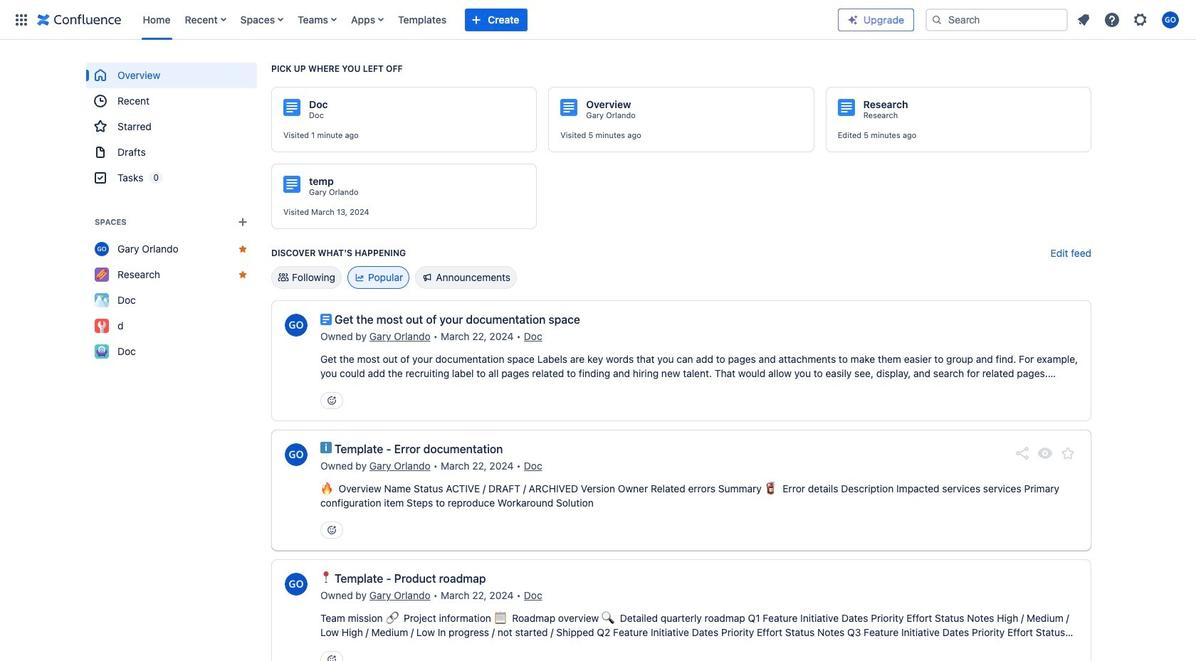 Task type: locate. For each thing, give the bounding box(es) containing it.
1 vertical spatial more information about gary orlando image
[[283, 572, 309, 597]]

add reaction image
[[326, 525, 337, 536], [326, 654, 337, 661]]

global element
[[9, 0, 838, 40]]

:round_pushpin: image
[[320, 572, 332, 583], [320, 572, 332, 583]]

2 add reaction image from the top
[[326, 654, 337, 661]]

unstar this space image
[[237, 269, 248, 281]]

0 vertical spatial more information about gary orlando image
[[283, 313, 309, 338]]

Search field
[[926, 8, 1068, 31]]

more information about gary orlando image for add reaction icon
[[283, 313, 309, 338]]

settings icon image
[[1132, 11, 1149, 28]]

search image
[[931, 14, 943, 25]]

help icon image
[[1104, 11, 1121, 28]]

0 vertical spatial add reaction image
[[326, 525, 337, 536]]

1 more information about gary orlando image from the top
[[283, 313, 309, 338]]

1 add reaction image from the top
[[326, 525, 337, 536]]

group
[[86, 63, 257, 191]]

2 more information about gary orlando image from the top
[[283, 572, 309, 597]]

1 horizontal spatial list
[[1071, 7, 1188, 32]]

list for appswitcher icon
[[136, 0, 838, 40]]

None search field
[[926, 8, 1068, 31]]

your profile and preferences image
[[1162, 11, 1179, 28]]

1 vertical spatial add reaction image
[[326, 654, 337, 661]]

list
[[136, 0, 838, 40], [1071, 7, 1188, 32]]

confluence image
[[37, 11, 121, 28], [37, 11, 121, 28]]

0 horizontal spatial list
[[136, 0, 838, 40]]

banner
[[0, 0, 1196, 40]]

more information about gary orlando image for 1st add reaction image from the bottom
[[283, 572, 309, 597]]

unstar this space image
[[237, 243, 248, 255]]

more information about gary orlando image
[[283, 313, 309, 338], [283, 572, 309, 597]]



Task type: vqa. For each thing, say whether or not it's contained in the screenshot.
Appswitcher Icon
yes



Task type: describe. For each thing, give the bounding box(es) containing it.
star image
[[1059, 445, 1077, 462]]

notification icon image
[[1075, 11, 1092, 28]]

premium image
[[847, 14, 859, 25]]

:information_source: image
[[320, 442, 332, 454]]

unwatch image
[[1037, 445, 1054, 462]]

appswitcher icon image
[[13, 11, 30, 28]]

:information_source: image
[[320, 442, 332, 454]]

share image
[[1014, 445, 1031, 462]]

list for the premium image
[[1071, 7, 1188, 32]]

more information about gary orlando image
[[283, 442, 309, 468]]

create a space image
[[234, 214, 251, 231]]

add reaction image
[[326, 395, 337, 407]]



